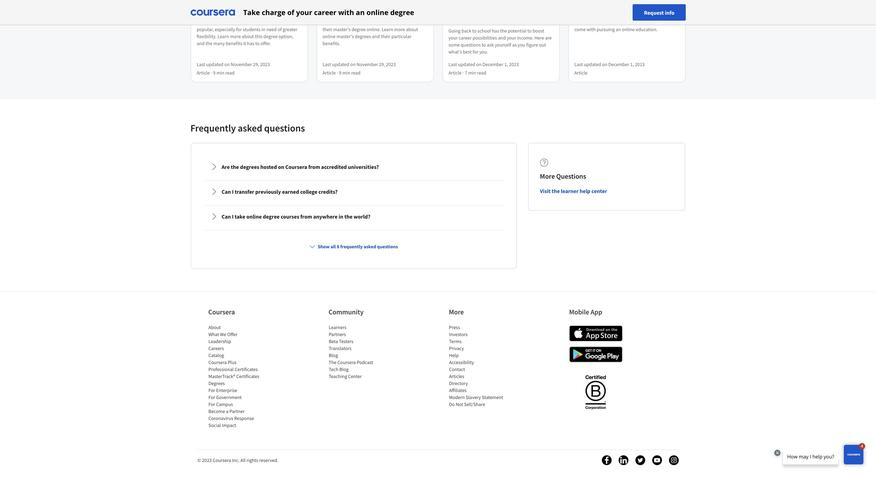 Task type: describe. For each thing, give the bounding box(es) containing it.
it
[[243, 40, 246, 47]]

are
[[222, 163, 230, 170]]

a for a growing number of students are opting to earn their master's degree online. learn more about online master's degrees and their particular benefits.
[[323, 19, 325, 26]]

ask
[[487, 42, 494, 48]]

article for a guide to online bachelor's degrees
[[197, 70, 210, 76]]

last updated on november 29, 2023 article · 9 min read for master's
[[323, 61, 396, 76]]

center
[[592, 188, 607, 195]]

on for a guide to online bachelor's degrees
[[224, 61, 230, 68]]

become
[[208, 408, 225, 415]]

more questions
[[540, 172, 586, 181]]

greater
[[283, 26, 297, 33]]

particular
[[392, 33, 412, 40]]

slavery
[[466, 394, 481, 401]]

10 surprising benefits of online learning link
[[575, 5, 680, 13]]

last updated on december 1, 2023 article
[[575, 61, 645, 76]]

students inside a growing number of students are opting to earn their master's degree online. learn more about online master's degrees and their particular benefits.
[[366, 19, 384, 26]]

take charge of your career with an online degree
[[243, 8, 414, 17]]

questions
[[556, 172, 586, 181]]

request info button
[[633, 4, 686, 21]]

with inside find out more about the specific benefits that come with pursuing an online education.
[[587, 26, 596, 33]]

can i transfer previously earned college credits?
[[222, 188, 338, 195]]

a guide to online bachelor's degrees
[[197, 6, 284, 13]]

for government link
[[208, 394, 242, 401]]

coursera inside about what we offer leadership careers catalog coursera plus professional certificates mastertrack® certificates degrees for enterprise for government for campus become a partner coronavirus response social impact
[[208, 359, 227, 366]]

to left ask
[[482, 42, 486, 48]]

degrees for a guide to online bachelor's degrees
[[265, 6, 284, 13]]

flexibility.
[[197, 33, 217, 40]]

the inside find out more about the specific benefits that come with pursuing an online education.
[[617, 19, 624, 26]]

coursera inside dropdown button
[[285, 163, 307, 170]]

logo of certified b corporation image
[[581, 371, 610, 413]]

and inside going back to school has the potential to boost your career possibilities and your income. here are some questions to ask yourself as you figure out what's best for you.
[[498, 35, 506, 41]]

find out more about the specific benefits that come with pursuing an online education.
[[575, 19, 668, 33]]

to inside online bachelor degrees have become increasingly popular, especially for students in need of greater flexibility. learn more about this degree option, and the many benefits it has to offer.
[[255, 40, 260, 47]]

accessibility link
[[449, 359, 474, 366]]

social
[[208, 422, 221, 429]]

of right benefits
[[628, 6, 632, 13]]

to right the back
[[472, 28, 477, 34]]

online bachelor degrees have become increasingly popular, especially for students in need of greater flexibility. learn more about this degree option, and the many benefits it has to offer.
[[197, 19, 300, 47]]

careers link
[[208, 345, 224, 352]]

contact link
[[449, 366, 465, 373]]

i for transfer
[[232, 188, 234, 195]]

are the degrees hosted on coursera from accredited universities? button
[[205, 157, 503, 177]]

coursera inside learners partners beta testers translators blog the coursera podcast tech blog teaching center
[[337, 359, 356, 366]]

coursera youtube image
[[652, 455, 662, 465]]

coursera image
[[190, 7, 235, 18]]

coronavirus
[[208, 415, 233, 422]]

as
[[512, 42, 517, 48]]

coursera left inc.
[[213, 457, 231, 464]]

sell/share
[[464, 401, 485, 408]]

not
[[456, 401, 463, 408]]

we
[[220, 331, 226, 338]]

tech blog link
[[329, 366, 349, 373]]

what's
[[449, 49, 462, 55]]

degrees link
[[208, 380, 225, 387]]

december for last updated on december 1, 2023 article · 7 min read
[[483, 61, 504, 68]]

benefits inside find out more about the specific benefits that come with pursuing an online education.
[[642, 19, 658, 26]]

coursera twitter image
[[635, 455, 645, 465]]

show all 8 frequently asked questions button
[[307, 240, 401, 253]]

december for last updated on december 1, 2023 article
[[609, 61, 629, 68]]

a growing number of students are opting to earn their master's degree online. learn more about online master's degrees and their particular benefits.
[[323, 19, 421, 47]]

especially
[[215, 26, 235, 33]]

in inside online bachelor degrees have become increasingly popular, especially for students in need of greater flexibility. learn more about this degree option, and the many benefits it has to offer.
[[262, 26, 266, 33]]

previously
[[255, 188, 281, 195]]

a guide to online bachelor's degrees link
[[197, 5, 302, 13]]

about
[[208, 324, 221, 331]]

hosted
[[260, 163, 277, 170]]

last updated on november 29, 2023 article · 9 min read for bachelor's
[[197, 61, 270, 76]]

accessibility
[[449, 359, 474, 366]]

on inside last updated on december 1, 2023 article · 7 min read
[[476, 61, 482, 68]]

online inside 10 surprising benefits of online learning link
[[633, 6, 649, 13]]

read inside last updated on december 1, 2023 article · 7 min read
[[477, 70, 487, 76]]

growing
[[326, 19, 343, 26]]

yourself
[[495, 42, 511, 48]]

coursera instagram image
[[669, 455, 679, 465]]

investors link
[[449, 331, 468, 338]]

tech
[[329, 366, 338, 373]]

article for a guide to online master's degrees
[[323, 70, 336, 76]]

privacy link
[[449, 345, 464, 352]]

professional certificates link
[[208, 366, 258, 373]]

questions inside dropdown button
[[377, 243, 398, 250]]

terms
[[449, 338, 462, 345]]

in inside can i take online degree courses from anywhere in the world? dropdown button
[[339, 213, 343, 220]]

2 horizontal spatial your
[[507, 35, 516, 41]]

testers
[[339, 338, 353, 345]]

about inside find out more about the specific benefits that come with pursuing an online education.
[[604, 19, 616, 26]]

terms link
[[449, 338, 462, 345]]

coursera facebook image
[[602, 455, 612, 465]]

can for can i take online degree courses from anywhere in the world?
[[222, 213, 231, 220]]

courses
[[281, 213, 299, 220]]

enterprise
[[216, 387, 237, 394]]

0 horizontal spatial asked
[[238, 122, 262, 134]]

degree up opting on the top of the page
[[390, 8, 414, 17]]

leadership
[[208, 338, 231, 345]]

potential
[[508, 28, 527, 34]]

7
[[465, 70, 467, 76]]

more inside online bachelor degrees have become increasingly popular, especially for students in need of greater flexibility. learn more about this degree option, and the many benefits it has to offer.
[[230, 33, 241, 40]]

coursera up about link on the bottom
[[208, 308, 235, 316]]

more inside a growing number of students are opting to earn their master's degree online. learn more about online master's degrees and their particular benefits.
[[394, 26, 405, 33]]

career inside going back to school has the potential to boost your career possibilities and your income. here are some questions to ask yourself as you figure out what's best for you.
[[459, 35, 472, 41]]

income.
[[517, 35, 534, 41]]

questions inside going back to school has the potential to boost your career possibilities and your income. here are some questions to ask yourself as you figure out what's best for you.
[[461, 42, 481, 48]]

to up bachelor
[[216, 6, 221, 13]]

help link
[[449, 352, 459, 359]]

charge
[[262, 8, 286, 17]]

a guide to online master's degrees link
[[323, 5, 428, 13]]

education.
[[636, 26, 658, 33]]

updated inside last updated on december 1, 2023 article · 7 min read
[[458, 61, 475, 68]]

degrees inside about what we offer leadership careers catalog coursera plus professional certificates mastertrack® certificates degrees for enterprise for government for campus become a partner coronavirus response social impact
[[208, 380, 225, 387]]

impact
[[222, 422, 236, 429]]

partners link
[[329, 331, 346, 338]]

inc.
[[232, 457, 240, 464]]

coronavirus response link
[[208, 415, 254, 422]]

online inside dropdown button
[[246, 213, 262, 220]]

benefits.
[[323, 40, 340, 47]]

1 vertical spatial questions
[[264, 122, 305, 134]]

show
[[318, 243, 330, 250]]

you
[[518, 42, 525, 48]]

statement
[[482, 394, 503, 401]]

about what we offer leadership careers catalog coursera plus professional certificates mastertrack® certificates degrees for enterprise for government for campus become a partner coronavirus response social impact
[[208, 324, 259, 429]]

can i take online degree courses from anywhere in the world?
[[222, 213, 371, 220]]

article for 10 surprising benefits of online learning
[[575, 70, 588, 76]]

degrees inside a growing number of students are opting to earn their master's degree online. learn more about online master's degrees and their particular benefits.
[[355, 33, 371, 40]]

to up income.
[[528, 28, 532, 34]]

degree inside a growing number of students are opting to earn their master's degree online. learn more about online master's degrees and their particular benefits.
[[352, 26, 366, 33]]

beta testers link
[[329, 338, 353, 345]]

that
[[659, 19, 668, 26]]

1 vertical spatial blog
[[339, 366, 349, 373]]

for inside going back to school has the potential to boost your career possibilities and your income. here are some questions to ask yourself as you figure out what's best for you.
[[473, 49, 479, 55]]

surprising
[[581, 6, 606, 13]]

can for can i transfer previously earned college credits?
[[222, 188, 231, 195]]

29, for bachelor's
[[253, 61, 259, 68]]

what
[[208, 331, 219, 338]]

on inside dropdown button
[[278, 163, 284, 170]]

degree inside dropdown button
[[263, 213, 280, 220]]

degrees for universities?
[[240, 163, 259, 170]]

more for more
[[449, 308, 464, 316]]

read for bachelor's
[[225, 70, 235, 76]]

the inside dropdown button
[[344, 213, 353, 220]]

0 horizontal spatial with
[[338, 8, 354, 17]]

more for more questions
[[540, 172, 555, 181]]

learners
[[329, 324, 346, 331]]

for inside online bachelor degrees have become increasingly popular, especially for students in need of greater flexibility. learn more about this degree option, and the many benefits it has to offer.
[[236, 26, 242, 33]]

privacy
[[449, 345, 464, 352]]

0 vertical spatial blog
[[329, 352, 338, 359]]

0 vertical spatial certificates
[[235, 366, 258, 373]]

teaching center link
[[329, 373, 362, 380]]

updated for 10 surprising benefits of online learning
[[584, 61, 601, 68]]

mobile
[[569, 308, 589, 316]]

modern slavery statement link
[[449, 394, 503, 401]]

visit
[[540, 188, 551, 195]]

figure
[[526, 42, 538, 48]]

credits?
[[319, 188, 338, 195]]

rights
[[247, 457, 258, 464]]



Task type: locate. For each thing, give the bounding box(es) containing it.
coursera linkedin image
[[619, 455, 628, 465]]

0 horizontal spatial guide
[[201, 6, 215, 13]]

bachelor's
[[239, 6, 264, 13]]

0 horizontal spatial career
[[314, 8, 337, 17]]

translators link
[[329, 345, 351, 352]]

0 horizontal spatial questions
[[264, 122, 305, 134]]

can left transfer
[[222, 188, 231, 195]]

professional
[[208, 366, 234, 373]]

coursera up the tech blog 'link'
[[337, 359, 356, 366]]

learners partners beta testers translators blog the coursera podcast tech blog teaching center
[[329, 324, 373, 380]]

for up 'become'
[[208, 401, 215, 408]]

of inside online bachelor degrees have become increasingly popular, especially for students in need of greater flexibility. learn more about this degree option, and the many benefits it has to offer.
[[278, 26, 282, 33]]

guide up bachelor
[[201, 6, 215, 13]]

1 horizontal spatial about
[[406, 26, 418, 33]]

partner
[[229, 408, 245, 415]]

possibilities
[[473, 35, 497, 41]]

0 vertical spatial an
[[356, 8, 365, 17]]

2 last from the left
[[323, 61, 331, 68]]

affiliates
[[449, 387, 467, 394]]

going back to school has the potential to boost your career possibilities and your income. here are some questions to ask yourself as you figure out what's best for you.
[[449, 28, 552, 55]]

1 horizontal spatial read
[[351, 70, 361, 76]]

help
[[580, 188, 591, 195]]

1 vertical spatial from
[[300, 213, 312, 220]]

0 horizontal spatial are
[[385, 19, 392, 26]]

last inside last updated on december 1, 2023 article
[[575, 61, 583, 68]]

degrees inside dropdown button
[[240, 163, 259, 170]]

3 for from the top
[[208, 401, 215, 408]]

about down earn
[[406, 26, 418, 33]]

earn
[[412, 19, 421, 26]]

online inside online bachelor degrees have become increasingly popular, especially for students in need of greater flexibility. learn more about this degree option, and the many benefits it has to offer.
[[197, 19, 210, 26]]

are left opting on the top of the page
[[385, 19, 392, 26]]

0 vertical spatial learn
[[382, 26, 393, 33]]

4 last from the left
[[575, 61, 583, 68]]

2 horizontal spatial read
[[477, 70, 487, 76]]

your up as
[[507, 35, 516, 41]]

and down online.
[[372, 33, 380, 40]]

1 horizontal spatial in
[[339, 213, 343, 220]]

out inside going back to school has the potential to boost your career possibilities and your income. here are some questions to ask yourself as you figure out what's best for you.
[[539, 42, 546, 48]]

more down opting on the top of the page
[[394, 26, 405, 33]]

0 horizontal spatial ·
[[211, 70, 212, 76]]

0 horizontal spatial december
[[483, 61, 504, 68]]

1 vertical spatial out
[[539, 42, 546, 48]]

more inside frequently asked questions element
[[540, 172, 555, 181]]

out right the find
[[585, 19, 592, 26]]

9 down benefits.
[[339, 70, 341, 76]]

2023 for a guide to online bachelor's degrees
[[260, 61, 270, 68]]

has inside online bachelor degrees have become increasingly popular, especially for students in need of greater flexibility. learn more about this degree option, and the many benefits it has to offer.
[[247, 40, 254, 47]]

guide
[[201, 6, 215, 13], [327, 6, 341, 13]]

0 horizontal spatial out
[[539, 42, 546, 48]]

0 vertical spatial more
[[593, 19, 603, 26]]

request info
[[644, 9, 675, 16]]

1 horizontal spatial asked
[[364, 243, 376, 250]]

in
[[262, 26, 266, 33], [339, 213, 343, 220]]

1 29, from the left
[[253, 61, 259, 68]]

degrees for a guide to online master's degrees
[[386, 6, 405, 13]]

online.
[[367, 26, 381, 33]]

2023 inside last updated on december 1, 2023 article
[[635, 61, 645, 68]]

degrees down a guide to online bachelor's degrees
[[230, 19, 246, 26]]

0 horizontal spatial 1,
[[505, 61, 508, 68]]

career down the back
[[459, 35, 472, 41]]

mastertrack®
[[208, 373, 235, 380]]

2 article from the left
[[323, 70, 336, 76]]

0 vertical spatial more
[[540, 172, 555, 181]]

can left the take
[[222, 213, 231, 220]]

of inside a growing number of students are opting to earn their master's degree online. learn more about online master's degrees and their particular benefits.
[[361, 19, 365, 26]]

2 9 from the left
[[339, 70, 341, 76]]

are inside a growing number of students are opting to earn their master's degree online. learn more about online master's degrees and their particular benefits.
[[385, 19, 392, 26]]

1 horizontal spatial with
[[587, 26, 596, 33]]

min
[[217, 70, 224, 76], [342, 70, 350, 76], [468, 70, 476, 76]]

opting
[[393, 19, 406, 26]]

0 vertical spatial are
[[385, 19, 392, 26]]

for
[[236, 26, 242, 33], [473, 49, 479, 55]]

in right the anywhere on the top of page
[[339, 213, 343, 220]]

1 horizontal spatial career
[[459, 35, 472, 41]]

min inside last updated on december 1, 2023 article · 7 min read
[[468, 70, 476, 76]]

2 horizontal spatial and
[[498, 35, 506, 41]]

1, inside last updated on december 1, 2023 article · 7 min read
[[505, 61, 508, 68]]

to down this
[[255, 40, 260, 47]]

2 vertical spatial for
[[208, 401, 215, 408]]

a inside a growing number of students are opting to earn their master's degree online. learn more about online master's degrees and their particular benefits.
[[323, 19, 325, 26]]

1 horizontal spatial 1,
[[630, 61, 634, 68]]

their left "particular"
[[381, 33, 391, 40]]

certificates up mastertrack® certificates link
[[235, 366, 258, 373]]

degrees
[[265, 6, 284, 13], [386, 6, 405, 13], [208, 380, 225, 387]]

on inside last updated on december 1, 2023 article
[[602, 61, 608, 68]]

and down flexibility.
[[197, 40, 205, 47]]

0 vertical spatial has
[[492, 28, 499, 34]]

0 vertical spatial career
[[314, 8, 337, 17]]

degree down number
[[352, 26, 366, 33]]

list
[[208, 324, 268, 429], [329, 324, 388, 380], [449, 324, 508, 408]]

about inside a growing number of students are opting to earn their master's degree online. learn more about online master's degrees and their particular benefits.
[[406, 26, 418, 33]]

leadership link
[[208, 338, 231, 345]]

9 for a guide to online master's degrees
[[339, 70, 341, 76]]

1 can from the top
[[222, 188, 231, 195]]

come
[[575, 26, 586, 33]]

learn inside online bachelor degrees have become increasingly popular, especially for students in need of greater flexibility. learn more about this degree option, and the many benefits it has to offer.
[[218, 33, 229, 40]]

1 horizontal spatial and
[[372, 33, 380, 40]]

2023 for 10 surprising benefits of online learning
[[635, 61, 645, 68]]

updated for a guide to online master's degrees
[[332, 61, 349, 68]]

3 last from the left
[[449, 61, 457, 68]]

list for community
[[329, 324, 388, 380]]

what we offer link
[[208, 331, 237, 338]]

to left earn
[[407, 19, 411, 26]]

29,
[[253, 61, 259, 68], [379, 61, 385, 68]]

more inside find out more about the specific benefits that come with pursuing an online education.
[[593, 19, 603, 26]]

degree down need
[[264, 33, 278, 40]]

2 29, from the left
[[379, 61, 385, 68]]

of right number
[[361, 19, 365, 26]]

specific
[[625, 19, 641, 26]]

about up 'it'
[[242, 33, 254, 40]]

2 horizontal spatial more
[[593, 19, 603, 26]]

online inside a guide to online master's degrees link
[[348, 6, 364, 13]]

for enterprise link
[[208, 387, 237, 394]]

partners
[[329, 331, 346, 338]]

has inside going back to school has the potential to boost your career possibilities and your income. here are some questions to ask yourself as you figure out what's best for you.
[[492, 28, 499, 34]]

1 horizontal spatial blog
[[339, 366, 349, 373]]

1 horizontal spatial questions
[[377, 243, 398, 250]]

updated inside last updated on december 1, 2023 article
[[584, 61, 601, 68]]

0 horizontal spatial an
[[356, 8, 365, 17]]

0 horizontal spatial their
[[323, 26, 332, 33]]

the right are
[[231, 163, 239, 170]]

the down flexibility.
[[206, 40, 212, 47]]

1 horizontal spatial december
[[609, 61, 629, 68]]

29, down a growing number of students are opting to earn their master's degree online. learn more about online master's degrees and their particular benefits.
[[379, 61, 385, 68]]

3 min from the left
[[468, 70, 476, 76]]

1 horizontal spatial for
[[473, 49, 479, 55]]

online up online.
[[367, 8, 389, 17]]

about inside online bachelor degrees have become increasingly popular, especially for students in need of greater flexibility. learn more about this degree option, and the many benefits it has to offer.
[[242, 33, 254, 40]]

i for take
[[232, 213, 234, 220]]

more up pursuing
[[593, 19, 603, 26]]

learn down opting on the top of the page
[[382, 26, 393, 33]]

benefits left 'it'
[[226, 40, 242, 47]]

0 vertical spatial i
[[232, 188, 234, 195]]

last for a guide to online bachelor's degrees
[[197, 61, 205, 68]]

learn down especially
[[218, 33, 229, 40]]

2 horizontal spatial about
[[604, 19, 616, 26]]

coursera up earned
[[285, 163, 307, 170]]

4 article from the left
[[575, 70, 588, 76]]

· for a guide to online bachelor's degrees
[[211, 70, 212, 76]]

1 article from the left
[[197, 70, 210, 76]]

1, inside last updated on december 1, 2023 article
[[630, 61, 634, 68]]

0 horizontal spatial blog
[[329, 352, 338, 359]]

and
[[372, 33, 380, 40], [498, 35, 506, 41], [197, 40, 205, 47]]

article inside last updated on december 1, 2023 article · 7 min read
[[449, 70, 462, 76]]

bachelor
[[211, 19, 229, 26]]

are inside going back to school has the potential to boost your career possibilities and your income. here are some questions to ask yourself as you figure out what's best for you.
[[545, 35, 552, 41]]

online right the take
[[246, 213, 262, 220]]

1 vertical spatial with
[[587, 26, 596, 33]]

guide up growing
[[327, 6, 341, 13]]

an inside find out more about the specific benefits that come with pursuing an online education.
[[616, 26, 621, 33]]

1 horizontal spatial out
[[585, 19, 592, 26]]

degree inside online bachelor degrees have become increasingly popular, especially for students in need of greater flexibility. learn more about this degree option, and the many benefits it has to offer.
[[264, 33, 278, 40]]

3 list from the left
[[449, 324, 508, 408]]

coursera plus link
[[208, 359, 236, 366]]

certificates down professional certificates link
[[236, 373, 259, 380]]

december inside last updated on december 1, 2023 article · 7 min read
[[483, 61, 504, 68]]

1 vertical spatial certificates
[[236, 373, 259, 380]]

online inside a growing number of students are opting to earn their master's degree online. learn more about online master's degrees and their particular benefits.
[[323, 33, 336, 40]]

collapsed list
[[202, 155, 505, 232]]

2023 inside last updated on december 1, 2023 article · 7 min read
[[509, 61, 519, 68]]

1 december from the left
[[483, 61, 504, 68]]

list for coursera
[[208, 324, 268, 429]]

learn inside a growing number of students are opting to earn their master's degree online. learn more about online master's degrees and their particular benefits.
[[382, 26, 393, 33]]

4 updated from the left
[[584, 61, 601, 68]]

0 horizontal spatial 29,
[[253, 61, 259, 68]]

1 list from the left
[[208, 324, 268, 429]]

1 horizontal spatial 9
[[339, 70, 341, 76]]

about link
[[208, 324, 221, 331]]

degrees left hosted
[[240, 163, 259, 170]]

0 horizontal spatial your
[[296, 8, 312, 17]]

the inside dropdown button
[[231, 163, 239, 170]]

1 horizontal spatial students
[[366, 19, 384, 26]]

1 vertical spatial for
[[208, 394, 215, 401]]

list for more
[[449, 324, 508, 408]]

2023 for a guide to online master's degrees
[[386, 61, 396, 68]]

an
[[356, 8, 365, 17], [616, 26, 621, 33]]

online inside find out more about the specific benefits that come with pursuing an online education.
[[622, 26, 635, 33]]

0 vertical spatial benefits
[[642, 19, 658, 26]]

increasingly
[[276, 19, 300, 26]]

has right the school
[[492, 28, 499, 34]]

0 vertical spatial out
[[585, 19, 592, 26]]

3 read from the left
[[477, 70, 487, 76]]

0 vertical spatial for
[[208, 387, 215, 394]]

2 horizontal spatial ·
[[463, 70, 464, 76]]

the right visit
[[552, 188, 560, 195]]

0 vertical spatial degrees
[[230, 19, 246, 26]]

help
[[449, 352, 459, 359]]

1 guide from the left
[[201, 6, 215, 13]]

this
[[255, 33, 263, 40]]

center
[[348, 373, 362, 380]]

1 min from the left
[[217, 70, 224, 76]]

0 horizontal spatial in
[[262, 26, 266, 33]]

2 horizontal spatial min
[[468, 70, 476, 76]]

3 updated from the left
[[458, 61, 475, 68]]

0 horizontal spatial more
[[449, 308, 464, 316]]

and inside online bachelor degrees have become increasingly popular, especially for students in need of greater flexibility. learn more about this degree option, and the many benefits it has to offer.
[[197, 40, 205, 47]]

list containing about
[[208, 324, 268, 429]]

1 for from the top
[[208, 387, 215, 394]]

1 vertical spatial learn
[[218, 33, 229, 40]]

for up for campus link
[[208, 394, 215, 401]]

frequently
[[340, 243, 363, 250]]

2 november from the left
[[357, 61, 378, 68]]

about up pursuing
[[604, 19, 616, 26]]

1 horizontal spatial list
[[329, 324, 388, 380]]

in down 'become'
[[262, 26, 266, 33]]

can i take online degree courses from anywhere in the world? button
[[205, 207, 503, 226]]

0 vertical spatial questions
[[461, 42, 481, 48]]

1 horizontal spatial degrees
[[265, 6, 284, 13]]

2 1, from the left
[[630, 61, 634, 68]]

an right pursuing
[[616, 26, 621, 33]]

last for a guide to online master's degrees
[[323, 61, 331, 68]]

1 horizontal spatial their
[[381, 33, 391, 40]]

2 horizontal spatial degrees
[[386, 6, 405, 13]]

and inside a growing number of students are opting to earn their master's degree online. learn more about online master's degrees and their particular benefits.
[[372, 33, 380, 40]]

1 last from the left
[[197, 61, 205, 68]]

november for bachelor's
[[231, 61, 252, 68]]

1 i from the top
[[232, 188, 234, 195]]

2 i from the top
[[232, 213, 234, 220]]

the left 'specific'
[[617, 19, 624, 26]]

more up visit
[[540, 172, 555, 181]]

0 horizontal spatial learn
[[218, 33, 229, 40]]

1 9 from the left
[[213, 70, 216, 76]]

online up bachelor
[[222, 6, 238, 13]]

1 updated from the left
[[206, 61, 223, 68]]

their down growing
[[323, 26, 332, 33]]

i left the take
[[232, 213, 234, 220]]

to up number
[[342, 6, 347, 13]]

last for 10 surprising benefits of online learning
[[575, 61, 583, 68]]

the left potential
[[500, 28, 507, 34]]

november for master's
[[357, 61, 378, 68]]

degrees down online.
[[355, 33, 371, 40]]

2 for from the top
[[208, 394, 215, 401]]

are right here
[[545, 35, 552, 41]]

1 vertical spatial students
[[243, 26, 261, 33]]

show all 8 frequently asked questions
[[318, 243, 398, 250]]

degrees inside a guide to online bachelor's degrees link
[[265, 6, 284, 13]]

from for accredited
[[308, 163, 320, 170]]

min for master's
[[342, 70, 350, 76]]

master's
[[365, 6, 384, 13]]

1 november from the left
[[231, 61, 252, 68]]

out inside find out more about the specific benefits that come with pursuing an online education.
[[585, 19, 592, 26]]

government
[[216, 394, 242, 401]]

read for master's
[[351, 70, 361, 76]]

students inside online bachelor degrees have become increasingly popular, especially for students in need of greater flexibility. learn more about this degree option, and the many benefits it has to offer.
[[243, 26, 261, 33]]

degrees up 'become'
[[265, 6, 284, 13]]

0 vertical spatial can
[[222, 188, 231, 195]]

1, for last updated on december 1, 2023 article · 7 min read
[[505, 61, 508, 68]]

degrees inside online bachelor degrees have become increasingly popular, especially for students in need of greater flexibility. learn more about this degree option, and the many benefits it has to offer.
[[230, 19, 246, 26]]

frequently asked questions
[[190, 122, 305, 134]]

take
[[243, 8, 260, 17]]

2 horizontal spatial questions
[[461, 42, 481, 48]]

the coursera podcast link
[[329, 359, 373, 366]]

asked inside dropdown button
[[364, 243, 376, 250]]

0 vertical spatial about
[[604, 19, 616, 26]]

blog up the
[[329, 352, 338, 359]]

0 vertical spatial in
[[262, 26, 266, 33]]

1 horizontal spatial your
[[449, 35, 458, 41]]

online up number
[[348, 6, 364, 13]]

a for a guide to online master's degrees
[[323, 6, 326, 13]]

0 vertical spatial with
[[338, 8, 354, 17]]

november down a growing number of students are opting to earn their master's degree online. learn more about online master's degrees and their particular benefits.
[[357, 61, 378, 68]]

2 guide from the left
[[327, 6, 341, 13]]

an up number
[[356, 8, 365, 17]]

with up number
[[338, 8, 354, 17]]

2 vertical spatial questions
[[377, 243, 398, 250]]

0 horizontal spatial last updated on november 29, 2023 article · 9 min read
[[197, 61, 270, 76]]

with right come
[[587, 26, 596, 33]]

best
[[463, 49, 472, 55]]

students
[[366, 19, 384, 26], [243, 26, 261, 33]]

reserved.
[[259, 457, 278, 464]]

2 can from the top
[[222, 213, 231, 220]]

1 vertical spatial their
[[381, 33, 391, 40]]

social impact link
[[208, 422, 236, 429]]

to inside a growing number of students are opting to earn their master's degree online. learn more about online master's degrees and their particular benefits.
[[407, 19, 411, 26]]

from inside dropdown button
[[308, 163, 320, 170]]

school
[[478, 28, 491, 34]]

of up the increasingly in the left top of the page
[[287, 8, 294, 17]]

article inside last updated on december 1, 2023 article
[[575, 70, 588, 76]]

master's
[[333, 26, 351, 33]]

0 vertical spatial asked
[[238, 122, 262, 134]]

plus
[[228, 359, 236, 366]]

directory link
[[449, 380, 468, 387]]

popular,
[[197, 26, 214, 33]]

2 · from the left
[[337, 70, 338, 76]]

coursera down catalog link
[[208, 359, 227, 366]]

29, down this
[[253, 61, 259, 68]]

has right 'it'
[[247, 40, 254, 47]]

students down "have"
[[243, 26, 261, 33]]

online inside a guide to online bachelor's degrees link
[[222, 6, 238, 13]]

career up growing
[[314, 8, 337, 17]]

3 article from the left
[[449, 70, 462, 76]]

1 · from the left
[[211, 70, 212, 76]]

of right need
[[278, 26, 282, 33]]

1 horizontal spatial last updated on november 29, 2023 article · 9 min read
[[323, 61, 396, 76]]

you.
[[480, 49, 488, 55]]

online down 'specific'
[[622, 26, 635, 33]]

a guide to online master's degrees
[[323, 6, 405, 13]]

2 last updated on november 29, 2023 article · 9 min read from the left
[[323, 61, 396, 76]]

9 for a guide to online bachelor's degrees
[[213, 70, 216, 76]]

from
[[308, 163, 320, 170], [300, 213, 312, 220]]

1 horizontal spatial 29,
[[379, 61, 385, 68]]

from inside dropdown button
[[300, 213, 312, 220]]

1 last updated on november 29, 2023 article · 9 min read from the left
[[197, 61, 270, 76]]

on for 10 surprising benefits of online learning
[[602, 61, 608, 68]]

2 read from the left
[[351, 70, 361, 76]]

1 read from the left
[[225, 70, 235, 76]]

december inside last updated on december 1, 2023 article
[[609, 61, 629, 68]]

1, for last updated on december 1, 2023 article
[[630, 61, 634, 68]]

online up benefits.
[[323, 33, 336, 40]]

download on the app store image
[[569, 326, 623, 341]]

1 vertical spatial i
[[232, 213, 234, 220]]

pursuing
[[597, 26, 615, 33]]

2 horizontal spatial list
[[449, 324, 508, 408]]

1 vertical spatial more
[[449, 308, 464, 316]]

from for anywhere
[[300, 213, 312, 220]]

the inside online bachelor degrees have become increasingly popular, especially for students in need of greater flexibility. learn more about this degree option, and the many benefits it has to offer.
[[206, 40, 212, 47]]

get it on google play image
[[569, 347, 623, 362]]

1 vertical spatial in
[[339, 213, 343, 220]]

more up press
[[449, 308, 464, 316]]

1 horizontal spatial guide
[[327, 6, 341, 13]]

your up the increasingly in the left top of the page
[[296, 8, 312, 17]]

degrees inside a guide to online master's degrees link
[[386, 6, 405, 13]]

the inside going back to school has the potential to boost your career possibilities and your income. here are some questions to ask yourself as you figure out what's best for you.
[[500, 28, 507, 34]]

and up yourself in the right top of the page
[[498, 35, 506, 41]]

29, for master's
[[379, 61, 385, 68]]

1 1, from the left
[[505, 61, 508, 68]]

2 min from the left
[[342, 70, 350, 76]]

last inside last updated on december 1, 2023 article · 7 min read
[[449, 61, 457, 68]]

careers
[[208, 345, 224, 352]]

more down especially
[[230, 33, 241, 40]]

need
[[266, 26, 277, 33]]

guide for a guide to online bachelor's degrees
[[201, 6, 215, 13]]

from right the courses
[[300, 213, 312, 220]]

benefits up 'education.'
[[642, 19, 658, 26]]

0 horizontal spatial and
[[197, 40, 205, 47]]

degrees up opting on the top of the page
[[386, 6, 405, 13]]

november down 'it'
[[231, 61, 252, 68]]

· for a guide to online master's degrees
[[337, 70, 338, 76]]

0 horizontal spatial min
[[217, 70, 224, 76]]

0 horizontal spatial november
[[231, 61, 252, 68]]

9 down many
[[213, 70, 216, 76]]

find
[[575, 19, 584, 26]]

community
[[329, 308, 364, 316]]

degrees for for
[[230, 19, 246, 26]]

· inside last updated on december 1, 2023 article · 7 min read
[[463, 70, 464, 76]]

1 vertical spatial benefits
[[226, 40, 242, 47]]

updated for a guide to online bachelor's degrees
[[206, 61, 223, 68]]

0 vertical spatial students
[[366, 19, 384, 26]]

out down here
[[539, 42, 546, 48]]

from left accredited
[[308, 163, 320, 170]]

1 vertical spatial more
[[394, 26, 405, 33]]

2 updated from the left
[[332, 61, 349, 68]]

blog up teaching center link in the left of the page
[[339, 366, 349, 373]]

on for a guide to online master's degrees
[[350, 61, 356, 68]]

out
[[585, 19, 592, 26], [539, 42, 546, 48]]

do not sell/share link
[[449, 401, 485, 408]]

online up 'specific'
[[633, 6, 649, 13]]

students up online.
[[366, 19, 384, 26]]

1 horizontal spatial min
[[342, 70, 350, 76]]

for down degrees link
[[208, 387, 215, 394]]

0 horizontal spatial more
[[230, 33, 241, 40]]

guide for a guide to online master's degrees
[[327, 6, 341, 13]]

1 horizontal spatial more
[[540, 172, 555, 181]]

benefits
[[607, 6, 626, 13]]

a for a guide to online bachelor's degrees
[[197, 6, 200, 13]]

list containing learners
[[329, 324, 388, 380]]

mastertrack® certificates link
[[208, 373, 259, 380]]

frequently
[[190, 122, 236, 134]]

3 · from the left
[[463, 70, 464, 76]]

min for bachelor's
[[217, 70, 224, 76]]

i left transfer
[[232, 188, 234, 195]]

master's
[[337, 33, 354, 40]]

last updated on november 29, 2023 article · 9 min read
[[197, 61, 270, 76], [323, 61, 396, 76]]

option,
[[279, 33, 293, 40]]

0 horizontal spatial about
[[242, 33, 254, 40]]

benefits inside online bachelor degrees have become increasingly popular, especially for students in need of greater flexibility. learn more about this degree option, and the many benefits it has to offer.
[[226, 40, 242, 47]]

number
[[344, 19, 360, 26]]

1 vertical spatial asked
[[364, 243, 376, 250]]

1 vertical spatial has
[[247, 40, 254, 47]]

your up some
[[449, 35, 458, 41]]

degree left the courses
[[263, 213, 280, 220]]

2 vertical spatial more
[[230, 33, 241, 40]]

degrees down mastertrack®
[[208, 380, 225, 387]]

1 vertical spatial about
[[406, 26, 418, 33]]

0 horizontal spatial for
[[236, 26, 242, 33]]

frequently asked questions element
[[185, 122, 691, 275]]

list containing press
[[449, 324, 508, 408]]

2 list from the left
[[329, 324, 388, 380]]

for right especially
[[236, 26, 242, 33]]

0 horizontal spatial benefits
[[226, 40, 242, 47]]

the left the world?
[[344, 213, 353, 220]]

online up popular,
[[197, 19, 210, 26]]

2 december from the left
[[609, 61, 629, 68]]

online
[[222, 6, 238, 13], [348, 6, 364, 13], [633, 6, 649, 13], [197, 19, 210, 26]]

for right best
[[473, 49, 479, 55]]

0 vertical spatial for
[[236, 26, 242, 33]]

a
[[197, 6, 200, 13], [323, 6, 326, 13], [323, 19, 325, 26]]

0 horizontal spatial read
[[225, 70, 235, 76]]



Task type: vqa. For each thing, say whether or not it's contained in the screenshot.
2nd HOURS
no



